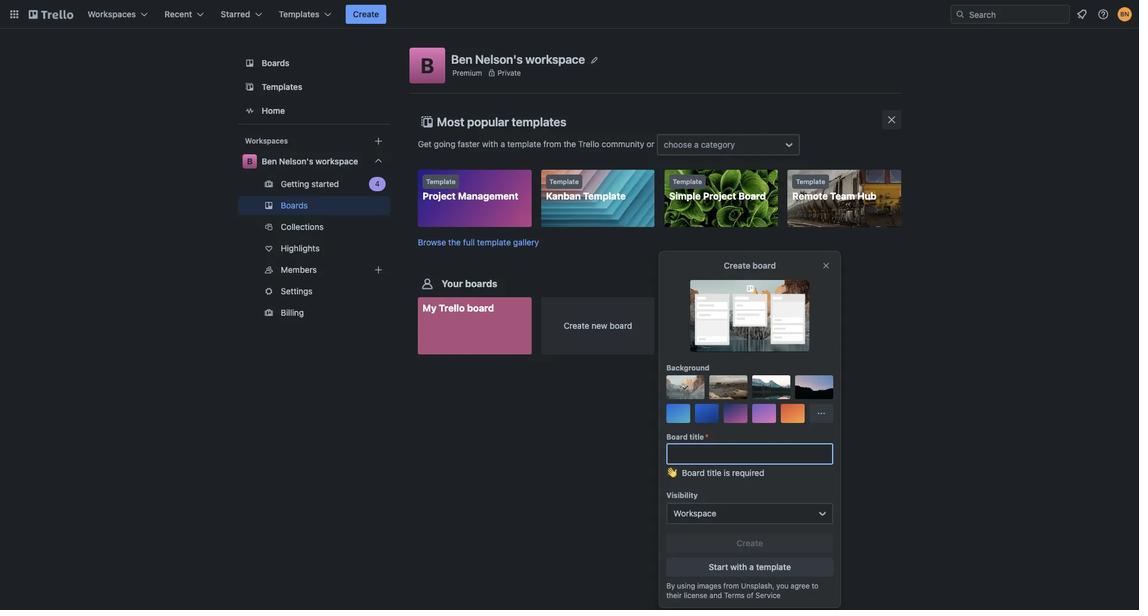 Task type: describe. For each thing, give the bounding box(es) containing it.
license
[[684, 591, 707, 600]]

2 vertical spatial board
[[682, 468, 705, 478]]

started
[[311, 179, 339, 189]]

getting started
[[281, 179, 339, 189]]

home link
[[238, 100, 390, 122]]

forward image for getting started
[[388, 177, 402, 191]]

popular
[[467, 115, 509, 129]]

settings
[[281, 286, 313, 296]]

is
[[724, 468, 730, 478]]

home
[[262, 106, 285, 116]]

getting
[[281, 179, 309, 189]]

highlights
[[281, 243, 320, 253]]

management
[[458, 191, 518, 201]]

create a workspace image
[[371, 134, 386, 148]]

category
[[701, 139, 735, 150]]

0 vertical spatial from
[[543, 139, 561, 149]]

images
[[697, 582, 721, 591]]

2 horizontal spatial board
[[753, 260, 776, 271]]

1 horizontal spatial a
[[694, 139, 699, 150]]

0 vertical spatial the
[[564, 139, 576, 149]]

close popover image
[[821, 261, 831, 271]]

search image
[[955, 10, 965, 19]]

workspaces button
[[80, 5, 155, 24]]

by using images from unsplash, you agree to their
[[666, 582, 818, 600]]

custom image image
[[681, 383, 690, 392]]

settings link
[[238, 282, 390, 301]]

start
[[709, 562, 728, 572]]

using
[[677, 582, 695, 591]]

agree
[[791, 582, 810, 591]]

1 vertical spatial board
[[666, 433, 688, 442]]

wave image
[[666, 467, 677, 484]]

add image
[[371, 263, 386, 277]]

template for kanban
[[549, 178, 579, 185]]

my trello board
[[423, 303, 494, 314]]

background element
[[666, 376, 833, 423]]

faster
[[458, 139, 480, 149]]

full
[[463, 237, 475, 247]]

template simple project board
[[669, 178, 766, 201]]

new
[[592, 321, 607, 331]]

0 horizontal spatial workspace
[[316, 156, 358, 166]]

back to home image
[[29, 5, 73, 24]]

board title *
[[666, 433, 709, 442]]

1 boards link from the top
[[238, 52, 390, 74]]

b button
[[409, 48, 445, 83]]

from inside by using images from unsplash, you agree to their
[[723, 582, 739, 591]]

of
[[747, 591, 754, 600]]

start with a template button
[[666, 558, 833, 577]]

recent button
[[157, 5, 211, 24]]

templates button
[[272, 5, 339, 24]]

create new board
[[564, 321, 632, 331]]

create board
[[724, 260, 776, 271]]

their
[[666, 591, 682, 600]]

start with a template
[[709, 562, 791, 572]]

with inside button
[[730, 562, 747, 572]]

template for browse the full template gallery
[[477, 237, 511, 247]]

4
[[375, 179, 380, 188]]

workspaces inside popup button
[[88, 9, 136, 19]]

board image
[[243, 56, 257, 70]]

collections link
[[238, 218, 390, 237]]

0 notifications image
[[1075, 7, 1089, 21]]

2 boards link from the top
[[238, 196, 390, 215]]

project inside template simple project board
[[703, 191, 736, 201]]

template right kanban
[[583, 191, 626, 201]]

team
[[830, 191, 855, 201]]

0 vertical spatial template
[[507, 139, 541, 149]]

0 vertical spatial boards
[[262, 58, 289, 68]]

templates link
[[238, 76, 390, 98]]

templates inside popup button
[[279, 9, 320, 19]]

1 vertical spatial boards
[[281, 200, 308, 210]]

template for start with a template
[[756, 562, 791, 572]]

gallery
[[513, 237, 539, 247]]

or
[[647, 139, 654, 149]]

👋
[[666, 468, 677, 478]]

private
[[498, 68, 521, 77]]

and
[[709, 591, 722, 600]]

template kanban template
[[546, 178, 626, 201]]

1 vertical spatial title
[[707, 468, 721, 478]]

most
[[437, 115, 464, 129]]

browse the full template gallery
[[418, 237, 539, 247]]

terms of service link
[[724, 591, 781, 600]]

project inside template project management
[[423, 191, 456, 201]]

premium
[[452, 68, 482, 77]]

template board image
[[243, 80, 257, 94]]

choose
[[664, 139, 692, 150]]

billing
[[281, 308, 304, 318]]

service
[[756, 591, 781, 600]]

most popular templates
[[437, 115, 566, 129]]

open information menu image
[[1097, 8, 1109, 20]]



Task type: locate. For each thing, give the bounding box(es) containing it.
workspace
[[674, 508, 716, 519]]

1 vertical spatial template
[[477, 237, 511, 247]]

members
[[281, 265, 317, 275]]

1 vertical spatial with
[[730, 562, 747, 572]]

forward image
[[388, 177, 402, 191], [388, 263, 402, 277]]

ben nelson's workspace up private at the left of the page
[[451, 52, 585, 66]]

workspace
[[525, 52, 585, 66], [316, 156, 358, 166]]

ben nelson (bennelson96) image
[[1118, 7, 1132, 21]]

0 horizontal spatial create button
[[346, 5, 386, 24]]

trello right my
[[439, 303, 465, 314]]

my trello board link
[[418, 298, 531, 355]]

board for create new board
[[610, 321, 632, 331]]

0 horizontal spatial nelson's
[[279, 156, 313, 166]]

a
[[501, 139, 505, 149], [694, 139, 699, 150], [749, 562, 754, 572]]

ben up "premium"
[[451, 52, 472, 66]]

create
[[353, 9, 379, 19], [724, 260, 750, 271], [564, 321, 589, 331], [737, 538, 763, 548]]

0 vertical spatial b
[[421, 53, 434, 77]]

1 vertical spatial boards link
[[238, 196, 390, 215]]

1 vertical spatial the
[[448, 237, 461, 247]]

from
[[543, 139, 561, 149], [723, 582, 739, 591]]

1 horizontal spatial trello
[[578, 139, 599, 149]]

ben nelson's workspace
[[451, 52, 585, 66], [262, 156, 358, 166]]

a right choose
[[694, 139, 699, 150]]

1 vertical spatial templates
[[262, 82, 302, 92]]

template remote team hub
[[792, 178, 876, 201]]

title
[[690, 433, 704, 442], [707, 468, 721, 478]]

choose a category
[[664, 139, 735, 150]]

template inside button
[[756, 562, 791, 572]]

from down the "templates"
[[543, 139, 561, 149]]

1 horizontal spatial board
[[610, 321, 632, 331]]

boards right board image
[[262, 58, 289, 68]]

template inside template simple project board
[[673, 178, 702, 185]]

board left the remote
[[738, 191, 766, 201]]

1 horizontal spatial nelson's
[[475, 52, 523, 66]]

forward image for members
[[388, 263, 402, 277]]

1 vertical spatial ben nelson's workspace
[[262, 156, 358, 166]]

template for remote
[[796, 178, 825, 185]]

get
[[418, 139, 432, 149]]

nelson's up "getting"
[[279, 156, 313, 166]]

with right faster
[[482, 139, 498, 149]]

your
[[442, 278, 463, 289]]

1 horizontal spatial from
[[723, 582, 739, 591]]

1 forward image from the top
[[388, 177, 402, 191]]

collections
[[281, 222, 324, 232]]

1 horizontal spatial project
[[703, 191, 736, 201]]

1 vertical spatial ben
[[262, 156, 277, 166]]

0 vertical spatial ben
[[451, 52, 472, 66]]

forward image right 4
[[388, 177, 402, 191]]

workspaces
[[88, 9, 136, 19], [245, 136, 288, 145]]

1 project from the left
[[423, 191, 456, 201]]

0 vertical spatial ben nelson's workspace
[[451, 52, 585, 66]]

0 vertical spatial nelson's
[[475, 52, 523, 66]]

project right "simple"
[[703, 191, 736, 201]]

board inside template simple project board
[[738, 191, 766, 201]]

templates
[[279, 9, 320, 19], [262, 82, 302, 92]]

hub
[[857, 191, 876, 201]]

2 project from the left
[[703, 191, 736, 201]]

2 horizontal spatial a
[[749, 562, 754, 572]]

0 horizontal spatial ben
[[262, 156, 277, 166]]

template right full
[[477, 237, 511, 247]]

billing link
[[238, 303, 390, 322]]

trello
[[578, 139, 599, 149], [439, 303, 465, 314]]

members link
[[238, 260, 402, 280]]

board
[[738, 191, 766, 201], [666, 433, 688, 442], [682, 468, 705, 478]]

template up the 'you'
[[756, 562, 791, 572]]

browse
[[418, 237, 446, 247]]

project up browse
[[423, 191, 456, 201]]

template
[[426, 178, 456, 185], [549, 178, 579, 185], [673, 178, 702, 185], [796, 178, 825, 185], [583, 191, 626, 201]]

simple
[[669, 191, 701, 201]]

0 horizontal spatial a
[[501, 139, 505, 149]]

Search field
[[965, 5, 1069, 23]]

by
[[666, 582, 675, 591]]

a down most popular templates
[[501, 139, 505, 149]]

workspace down primary element on the top of the page
[[525, 52, 585, 66]]

1 vertical spatial nelson's
[[279, 156, 313, 166]]

1 horizontal spatial title
[[707, 468, 721, 478]]

with right "start"
[[730, 562, 747, 572]]

trello left community
[[578, 139, 599, 149]]

boards
[[465, 278, 497, 289]]

1 vertical spatial from
[[723, 582, 739, 591]]

0 horizontal spatial b
[[247, 156, 253, 166]]

terms
[[724, 591, 745, 600]]

1 horizontal spatial with
[[730, 562, 747, 572]]

template inside template remote team hub
[[796, 178, 825, 185]]

0 horizontal spatial trello
[[439, 303, 465, 314]]

template
[[507, 139, 541, 149], [477, 237, 511, 247], [756, 562, 791, 572]]

home image
[[243, 104, 257, 118]]

1 vertical spatial workspaces
[[245, 136, 288, 145]]

unsplash,
[[741, 582, 774, 591]]

the down the "templates"
[[564, 139, 576, 149]]

template for simple
[[673, 178, 702, 185]]

2 forward image from the top
[[388, 263, 402, 277]]

0 vertical spatial trello
[[578, 139, 599, 149]]

kanban
[[546, 191, 581, 201]]

your boards
[[442, 278, 497, 289]]

2 vertical spatial template
[[756, 562, 791, 572]]

1 horizontal spatial create button
[[666, 534, 833, 553]]

1 horizontal spatial workspaces
[[245, 136, 288, 145]]

license link
[[684, 591, 707, 600]]

boards link up the "templates" link
[[238, 52, 390, 74]]

with
[[482, 139, 498, 149], [730, 562, 747, 572]]

0 horizontal spatial title
[[690, 433, 704, 442]]

board right 👋
[[682, 468, 705, 478]]

1 vertical spatial forward image
[[388, 263, 402, 277]]

title left is
[[707, 468, 721, 478]]

1 vertical spatial board
[[467, 303, 494, 314]]

templates up home
[[262, 82, 302, 92]]

starred button
[[214, 5, 269, 24]]

1 vertical spatial workspace
[[316, 156, 358, 166]]

templates right starred "dropdown button"
[[279, 9, 320, 19]]

b inside button
[[421, 53, 434, 77]]

*
[[705, 433, 709, 442]]

0 vertical spatial create button
[[346, 5, 386, 24]]

going
[[434, 139, 455, 149]]

visibility
[[666, 491, 698, 500]]

templates
[[512, 115, 566, 129]]

template up "simple"
[[673, 178, 702, 185]]

a inside button
[[749, 562, 754, 572]]

primary element
[[0, 0, 1139, 29]]

0 vertical spatial templates
[[279, 9, 320, 19]]

b left "premium"
[[421, 53, 434, 77]]

the
[[564, 139, 576, 149], [448, 237, 461, 247]]

template down going
[[426, 178, 456, 185]]

0 vertical spatial workspaces
[[88, 9, 136, 19]]

0 vertical spatial workspace
[[525, 52, 585, 66]]

project
[[423, 191, 456, 201], [703, 191, 736, 201]]

0 vertical spatial with
[[482, 139, 498, 149]]

template inside template project management
[[426, 178, 456, 185]]

template down the "templates"
[[507, 139, 541, 149]]

b down home image
[[247, 156, 253, 166]]

ben down home
[[262, 156, 277, 166]]

template up kanban
[[549, 178, 579, 185]]

browse the full template gallery link
[[418, 237, 539, 247]]

0 horizontal spatial with
[[482, 139, 498, 149]]

0 vertical spatial boards link
[[238, 52, 390, 74]]

0 vertical spatial board
[[738, 191, 766, 201]]

from up license and terms of service
[[723, 582, 739, 591]]

required
[[732, 468, 764, 478]]

title left *
[[690, 433, 704, 442]]

0 horizontal spatial ben nelson's workspace
[[262, 156, 358, 166]]

background
[[666, 364, 710, 373]]

workspace up 'started'
[[316, 156, 358, 166]]

the left full
[[448, 237, 461, 247]]

1 horizontal spatial b
[[421, 53, 434, 77]]

nelson's up private at the left of the page
[[475, 52, 523, 66]]

to
[[812, 582, 818, 591]]

0 vertical spatial title
[[690, 433, 704, 442]]

license and terms of service
[[684, 591, 781, 600]]

0 horizontal spatial workspaces
[[88, 9, 136, 19]]

template for project
[[426, 178, 456, 185]]

ben nelson's workspace up getting started
[[262, 156, 358, 166]]

0 vertical spatial forward image
[[388, 177, 402, 191]]

0 horizontal spatial board
[[467, 303, 494, 314]]

1 horizontal spatial ben nelson's workspace
[[451, 52, 585, 66]]

1 horizontal spatial the
[[564, 139, 576, 149]]

1 vertical spatial b
[[247, 156, 253, 166]]

1 horizontal spatial ben
[[451, 52, 472, 66]]

0 horizontal spatial from
[[543, 139, 561, 149]]

2 vertical spatial board
[[610, 321, 632, 331]]

0 horizontal spatial project
[[423, 191, 456, 201]]

0 vertical spatial board
[[753, 260, 776, 271]]

0 horizontal spatial the
[[448, 237, 461, 247]]

a up unsplash,
[[749, 562, 754, 572]]

get going faster with a template from the trello community or
[[418, 139, 657, 149]]

create inside primary element
[[353, 9, 379, 19]]

1 horizontal spatial workspace
[[525, 52, 585, 66]]

👋 board title is required
[[666, 468, 764, 478]]

highlights link
[[238, 239, 390, 258]]

nelson's
[[475, 52, 523, 66], [279, 156, 313, 166]]

you
[[776, 582, 789, 591]]

starred
[[221, 9, 250, 19]]

forward image right add icon
[[388, 263, 402, 277]]

None text field
[[666, 443, 833, 465]]

1 vertical spatial trello
[[439, 303, 465, 314]]

board left *
[[666, 433, 688, 442]]

1 vertical spatial create button
[[666, 534, 833, 553]]

boards down "getting"
[[281, 200, 308, 210]]

create button
[[346, 5, 386, 24], [666, 534, 833, 553]]

community
[[602, 139, 644, 149]]

my
[[423, 303, 437, 314]]

create button inside primary element
[[346, 5, 386, 24]]

template project management
[[423, 178, 518, 201]]

b
[[421, 53, 434, 77], [247, 156, 253, 166]]

board for my trello board
[[467, 303, 494, 314]]

template up the remote
[[796, 178, 825, 185]]

boards
[[262, 58, 289, 68], [281, 200, 308, 210]]

remote
[[792, 191, 828, 201]]

switch to… image
[[8, 8, 20, 20]]

recent
[[165, 9, 192, 19]]

boards link up collections link on the left top of the page
[[238, 196, 390, 215]]



Task type: vqa. For each thing, say whether or not it's contained in the screenshot.
Doing
no



